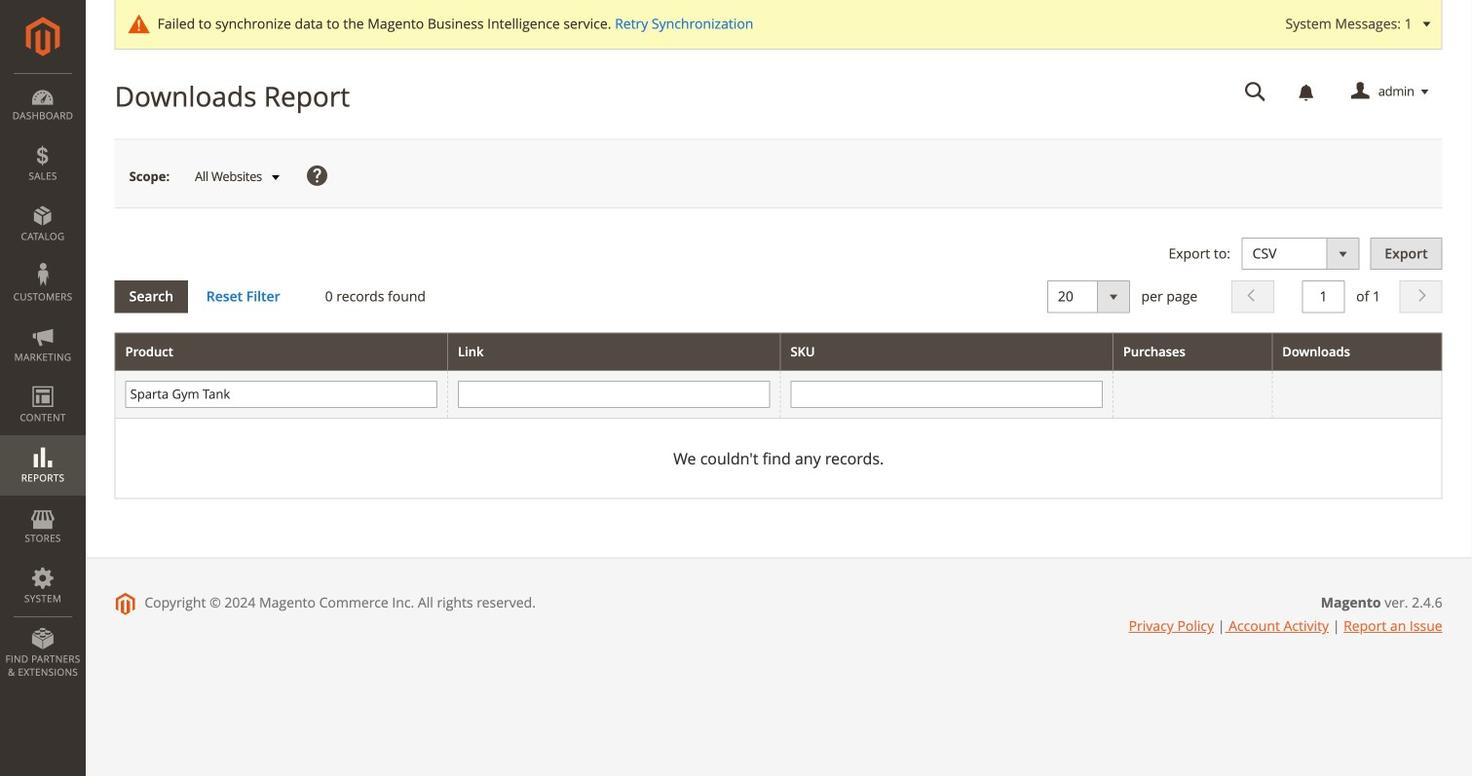 Task type: locate. For each thing, give the bounding box(es) containing it.
None text field
[[458, 381, 771, 408]]

None text field
[[1232, 75, 1281, 109], [1303, 281, 1346, 313], [125, 381, 438, 408], [791, 381, 1103, 408], [1232, 75, 1281, 109], [1303, 281, 1346, 313], [125, 381, 438, 408], [791, 381, 1103, 408]]

magento admin panel image
[[26, 17, 60, 57]]

menu bar
[[0, 73, 86, 689]]



